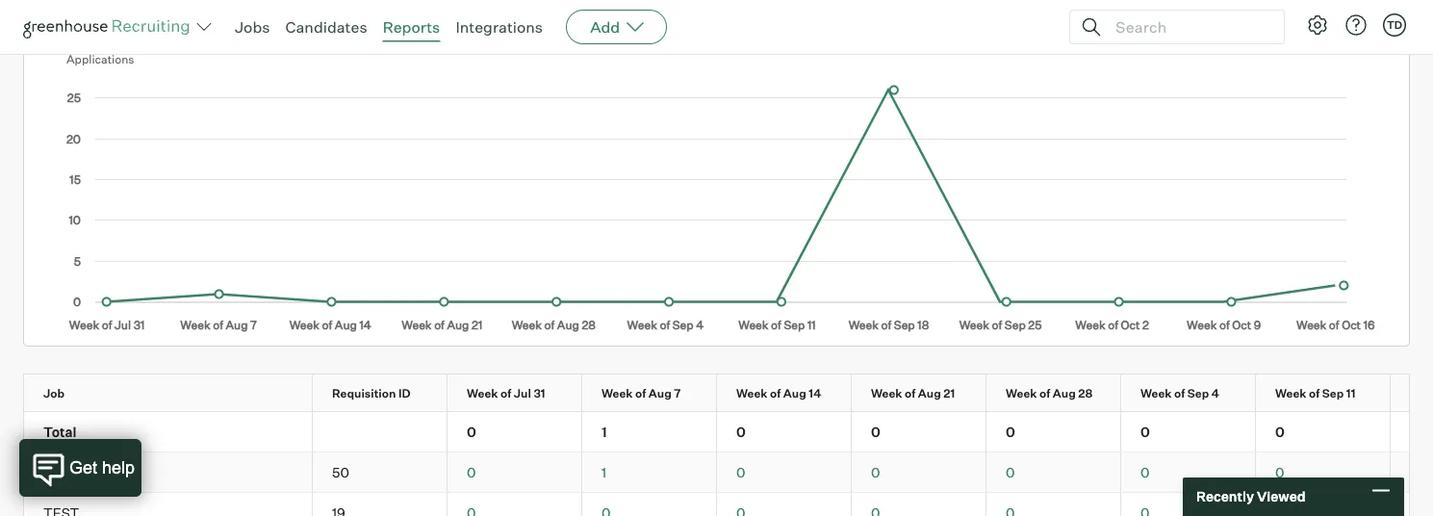 Task type: describe. For each thing, give the bounding box(es) containing it.
of for 7
[[636, 386, 646, 401]]

aug for 14
[[784, 386, 807, 401]]

reports
[[383, 17, 440, 37]]

week for week of aug 28
[[1006, 386, 1038, 401]]

of for 4
[[1175, 386, 1186, 401]]

total
[[43, 423, 77, 440]]

week for week of sep 4
[[1141, 386, 1172, 401]]

row group containing total
[[24, 412, 1434, 453]]

1 link
[[602, 464, 607, 481]]

21
[[944, 386, 956, 401]]

week for week of aug 7
[[602, 386, 633, 401]]

week of aug 14 column header
[[717, 375, 869, 411]]

cell inside row group
[[313, 412, 448, 452]]

3 row group from the top
[[24, 493, 1434, 516]]

week of aug 21 column header
[[852, 375, 1003, 411]]

candidates
[[286, 17, 367, 37]]

add
[[590, 17, 620, 37]]

job column header
[[24, 375, 329, 411]]

viewed
[[1257, 488, 1306, 505]]

designer
[[43, 464, 100, 481]]

week of jul 31 column header
[[448, 375, 599, 411]]

recently viewed
[[1197, 488, 1306, 505]]

row for row group containing designer
[[24, 453, 1434, 492]]

week for week of sep 11
[[1276, 386, 1307, 401]]

jul
[[514, 386, 531, 401]]

configure image
[[1307, 13, 1330, 37]]

week of aug 14
[[737, 386, 822, 401]]

week of sep 11 column header
[[1257, 375, 1408, 411]]

jobs link
[[235, 17, 270, 37]]

week of aug 7 column header
[[583, 375, 734, 411]]

week for week of aug 21
[[871, 386, 903, 401]]

week for week of aug 14
[[737, 386, 768, 401]]

28
[[1079, 386, 1093, 401]]

aug for 7
[[649, 386, 672, 401]]

row for grid containing total
[[24, 375, 1434, 411]]

aug for 21
[[918, 386, 942, 401]]

recently
[[1197, 488, 1255, 505]]

week of sep 4 column header
[[1122, 375, 1273, 411]]

reports link
[[383, 17, 440, 37]]

6 0 link from the left
[[1276, 464, 1285, 481]]

job
[[43, 386, 65, 401]]

14
[[809, 386, 822, 401]]

grid containing total
[[24, 375, 1434, 516]]

31
[[534, 386, 546, 401]]

week of aug 28 column header
[[987, 375, 1138, 411]]

aug for 28
[[1053, 386, 1076, 401]]

week for week of jul 31
[[467, 386, 498, 401]]

of for 31
[[501, 386, 512, 401]]

greenhouse recruiting image
[[23, 15, 196, 39]]

week of jul 31
[[467, 386, 546, 401]]

integrations
[[456, 17, 543, 37]]



Task type: vqa. For each thing, say whether or not it's contained in the screenshot.
Jobs
yes



Task type: locate. For each thing, give the bounding box(es) containing it.
of for 14
[[770, 386, 781, 401]]

7 of from the left
[[1310, 386, 1320, 401]]

1 0 link from the left
[[467, 464, 476, 481]]

0 link down week of sep 4
[[1141, 464, 1150, 481]]

of left 11 on the right of the page
[[1310, 386, 1320, 401]]

0 link down week of aug 14
[[737, 464, 746, 481]]

3 row from the top
[[24, 453, 1434, 492]]

2 row from the top
[[24, 412, 1434, 452]]

week left 28
[[1006, 386, 1038, 401]]

aug inside week of aug 28 "column header"
[[1053, 386, 1076, 401]]

1 up 1 link
[[602, 423, 607, 440]]

5 of from the left
[[1040, 386, 1051, 401]]

4 aug from the left
[[1053, 386, 1076, 401]]

sep left 4
[[1188, 386, 1210, 401]]

sep left 11 on the right of the page
[[1323, 386, 1345, 401]]

0 link
[[467, 464, 476, 481], [737, 464, 746, 481], [871, 464, 881, 481], [1006, 464, 1015, 481], [1141, 464, 1150, 481], [1276, 464, 1285, 481]]

1 down week of aug 7
[[602, 464, 607, 481]]

of for 21
[[905, 386, 916, 401]]

1 of from the left
[[501, 386, 512, 401]]

of inside week of aug 14 column header
[[770, 386, 781, 401]]

sep inside week of sep 4 'column header'
[[1188, 386, 1210, 401]]

3 of from the left
[[770, 386, 781, 401]]

1 horizontal spatial sep
[[1323, 386, 1345, 401]]

td
[[1387, 18, 1403, 31]]

4
[[1212, 386, 1220, 401]]

week of sep 4
[[1141, 386, 1220, 401]]

week inside column header
[[1276, 386, 1307, 401]]

6 week from the left
[[1141, 386, 1172, 401]]

2 1 from the top
[[602, 464, 607, 481]]

add button
[[566, 10, 667, 44]]

7 week from the left
[[1276, 386, 1307, 401]]

of left 21
[[905, 386, 916, 401]]

aug left 28
[[1053, 386, 1076, 401]]

week left the jul
[[467, 386, 498, 401]]

1 week from the left
[[467, 386, 498, 401]]

week left 11 on the right of the page
[[1276, 386, 1307, 401]]

of inside week of aug 21 column header
[[905, 386, 916, 401]]

aug left 14
[[784, 386, 807, 401]]

of for 11
[[1310, 386, 1320, 401]]

id
[[399, 386, 411, 401]]

aug left 21
[[918, 386, 942, 401]]

of inside week of jul 31 column header
[[501, 386, 512, 401]]

1
[[602, 423, 607, 440], [602, 464, 607, 481]]

jobs
[[235, 17, 270, 37]]

week of aug 28
[[1006, 386, 1093, 401]]

week
[[467, 386, 498, 401], [602, 386, 633, 401], [737, 386, 768, 401], [871, 386, 903, 401], [1006, 386, 1038, 401], [1141, 386, 1172, 401], [1276, 386, 1307, 401]]

row for row group containing total
[[24, 412, 1434, 452]]

aug inside week of aug 14 column header
[[784, 386, 807, 401]]

5 week from the left
[[1006, 386, 1038, 401]]

td button
[[1384, 13, 1407, 37]]

2 of from the left
[[636, 386, 646, 401]]

td button
[[1380, 10, 1411, 40]]

row containing designer
[[24, 453, 1434, 492]]

requisition id
[[332, 386, 411, 401]]

4 0 link from the left
[[1006, 464, 1015, 481]]

1 row group from the top
[[24, 412, 1434, 453]]

2 row group from the top
[[24, 453, 1434, 493]]

3 week from the left
[[737, 386, 768, 401]]

of inside week of sep 4 'column header'
[[1175, 386, 1186, 401]]

row containing total
[[24, 412, 1434, 452]]

aug inside week of aug 7 'column header'
[[649, 386, 672, 401]]

0
[[467, 423, 476, 440], [737, 423, 746, 440], [871, 423, 881, 440], [1006, 423, 1016, 440], [1141, 423, 1150, 440], [1276, 423, 1285, 440], [467, 464, 476, 481], [737, 464, 746, 481], [871, 464, 881, 481], [1006, 464, 1015, 481], [1141, 464, 1150, 481], [1276, 464, 1285, 481]]

requisition
[[332, 386, 396, 401]]

0 link down week of aug 21
[[871, 464, 881, 481]]

2 week from the left
[[602, 386, 633, 401]]

3 0 link from the left
[[871, 464, 881, 481]]

of left 7
[[636, 386, 646, 401]]

Search text field
[[1111, 13, 1267, 41]]

0 link up the viewed
[[1276, 464, 1285, 481]]

week left 21
[[871, 386, 903, 401]]

1 sep from the left
[[1188, 386, 1210, 401]]

of left 14
[[770, 386, 781, 401]]

row group
[[24, 412, 1434, 453], [24, 453, 1434, 493], [24, 493, 1434, 516]]

row group containing designer
[[24, 453, 1434, 493]]

0 horizontal spatial sep
[[1188, 386, 1210, 401]]

11
[[1347, 386, 1356, 401]]

grid
[[24, 375, 1434, 516]]

cell
[[313, 412, 448, 452]]

of left 28
[[1040, 386, 1051, 401]]

sep
[[1188, 386, 1210, 401], [1323, 386, 1345, 401]]

7
[[674, 386, 681, 401]]

4 row from the top
[[24, 493, 1434, 516]]

2 0 link from the left
[[737, 464, 746, 481]]

sep for 11
[[1323, 386, 1345, 401]]

1 vertical spatial 1
[[602, 464, 607, 481]]

4 week from the left
[[871, 386, 903, 401]]

of for 28
[[1040, 386, 1051, 401]]

week of aug 21
[[871, 386, 956, 401]]

0 link down week of aug 28
[[1006, 464, 1015, 481]]

week inside "column header"
[[1006, 386, 1038, 401]]

1 row from the top
[[24, 375, 1434, 411]]

4 of from the left
[[905, 386, 916, 401]]

sep for 4
[[1188, 386, 1210, 401]]

requisition id column header
[[313, 375, 464, 411]]

of left the jul
[[501, 386, 512, 401]]

3 aug from the left
[[918, 386, 942, 401]]

week left 7
[[602, 386, 633, 401]]

of
[[501, 386, 512, 401], [636, 386, 646, 401], [770, 386, 781, 401], [905, 386, 916, 401], [1040, 386, 1051, 401], [1175, 386, 1186, 401], [1310, 386, 1320, 401]]

0 vertical spatial 1
[[602, 423, 607, 440]]

week left 4
[[1141, 386, 1172, 401]]

row
[[24, 375, 1434, 411], [24, 412, 1434, 452], [24, 453, 1434, 492], [24, 493, 1434, 516]]

week of aug 7
[[602, 386, 681, 401]]

of left 4
[[1175, 386, 1186, 401]]

candidates link
[[286, 17, 367, 37]]

of inside week of sep 11 column header
[[1310, 386, 1320, 401]]

of inside week of aug 28 "column header"
[[1040, 386, 1051, 401]]

of inside week of aug 7 'column header'
[[636, 386, 646, 401]]

6 of from the left
[[1175, 386, 1186, 401]]

sep inside week of sep 11 column header
[[1323, 386, 1345, 401]]

row containing job
[[24, 375, 1434, 411]]

50
[[332, 464, 350, 481]]

aug left 7
[[649, 386, 672, 401]]

aug inside week of aug 21 column header
[[918, 386, 942, 401]]

week of sep 11
[[1276, 386, 1356, 401]]

week left 14
[[737, 386, 768, 401]]

1 1 from the top
[[602, 423, 607, 440]]

1 aug from the left
[[649, 386, 672, 401]]

row for 3rd row group from the top of the grid containing total
[[24, 493, 1434, 516]]

integrations link
[[456, 17, 543, 37]]

5 0 link from the left
[[1141, 464, 1150, 481]]

aug
[[649, 386, 672, 401], [784, 386, 807, 401], [918, 386, 942, 401], [1053, 386, 1076, 401]]

2 aug from the left
[[784, 386, 807, 401]]

2 sep from the left
[[1323, 386, 1345, 401]]

0 link down week of jul 31
[[467, 464, 476, 481]]



